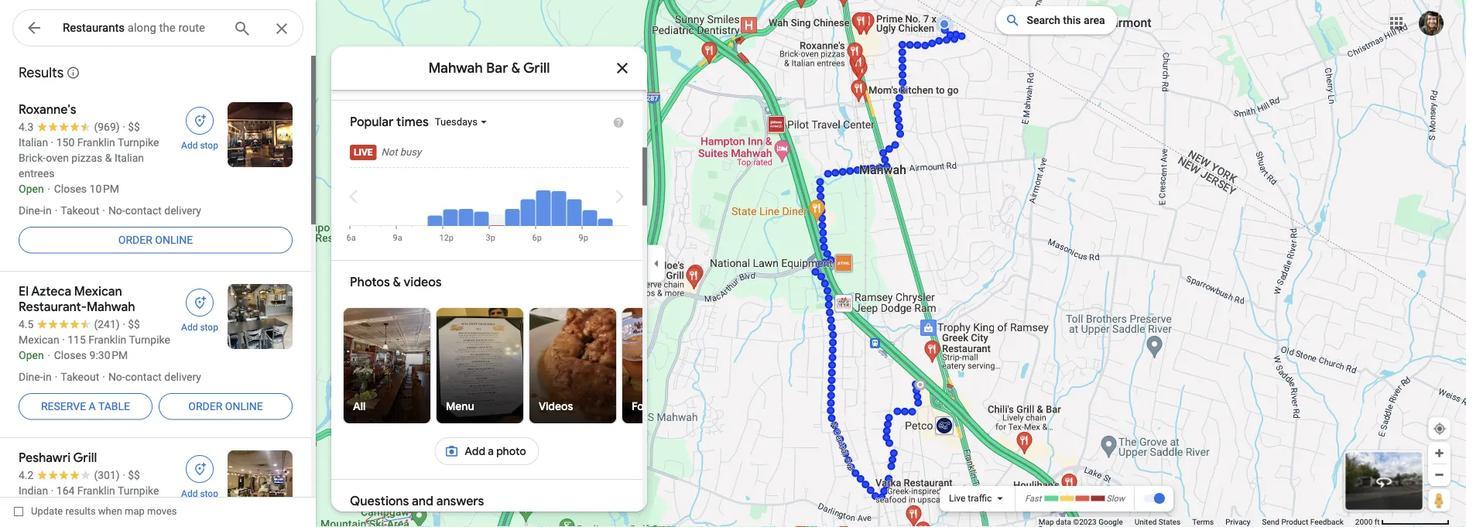 Task type: vqa. For each thing, say whether or not it's contained in the screenshot.
54 in 54 Min Sea – Pdx
no



Task type: locate. For each thing, give the bounding box(es) containing it.
add stop button
[[172, 102, 228, 152], [172, 284, 228, 334], [172, 451, 228, 500]]

0 vertical spatial order online link
[[19, 221, 293, 259]]

add a photo button
[[435, 433, 540, 470]]

food & drink
[[632, 400, 695, 414]]

0 horizontal spatial &
[[393, 275, 401, 290]]

0% busy at 10 am. image
[[412, 171, 427, 226]]

63% busy at 7 pm. image
[[552, 171, 566, 226], [552, 191, 566, 226]]

0 vertical spatial stop
[[200, 140, 218, 151]]

live inside 'popular times at mahwah bar & grill' region
[[354, 147, 373, 158]]

1 18% busy at 11 am. image from the top
[[428, 171, 443, 226]]

0 vertical spatial a
[[89, 400, 96, 413]]

currently 0% busy, usually 20% busy. image
[[486, 171, 505, 243]]


[[340, 180, 368, 213]]

18% busy at 11 am. image right 0% busy at 10 am. image
[[428, 171, 443, 226]]

times
[[397, 114, 429, 130]]

1 vertical spatial live
[[949, 493, 966, 504]]

footer inside the google maps element
[[1039, 517, 1356, 527]]

2 vertical spatial stop
[[200, 489, 218, 500]]

results for restaurants feed
[[0, 54, 316, 527]]

12% busy at 10 pm. image left 0% busy at 11 pm. 'image'
[[598, 171, 613, 226]]

0 horizontal spatial a
[[89, 400, 96, 413]]

2 stop from the top
[[200, 322, 218, 333]]

©2023
[[1074, 518, 1097, 527]]

1 vertical spatial order
[[188, 400, 223, 413]]

google maps element
[[0, 0, 1467, 527]]

online for the topmost the order online link
[[155, 234, 193, 246]]

live left 'traffic'
[[949, 493, 966, 504]]

reserve a table
[[41, 400, 130, 413]]

fast
[[1025, 494, 1042, 504]]

add stop image
[[193, 296, 207, 310], [193, 462, 207, 476]]

18% busy at 11 am. image
[[428, 171, 443, 226], [428, 216, 443, 226]]

menu
[[446, 400, 474, 414]]

search
[[1027, 14, 1061, 27]]

show your location image
[[1433, 422, 1447, 436]]


[[436, 64, 450, 81]]

1 vertical spatial stop
[[200, 322, 218, 333]]

0 horizontal spatial live
[[354, 147, 373, 158]]

1 horizontal spatial order
[[188, 400, 223, 413]]

tuesdays option
[[435, 116, 481, 128]]

send
[[1263, 518, 1280, 527]]

2 vertical spatial &
[[660, 400, 667, 414]]

1 add stop from the top
[[181, 140, 218, 151]]

1 48% busy at 5 pm. image from the top
[[521, 171, 536, 226]]

48% busy at 5 pm. image
[[521, 171, 536, 226], [521, 199, 536, 226]]

0 horizontal spatial online
[[155, 234, 193, 246]]

add a photo image
[[445, 445, 459, 458]]

0 vertical spatial order
[[118, 234, 152, 246]]

18% busy at 11 am. image up 12p
[[428, 216, 443, 226]]

moves
[[147, 506, 177, 517]]

an
[[500, 65, 512, 79]]

suggest
[[456, 65, 498, 79]]

0 vertical spatial online
[[155, 234, 193, 246]]

48% busy at 5 pm. image right 30% busy at 4 pm. image on the top left of the page
[[521, 171, 536, 226]]

add a photo
[[465, 445, 526, 458]]

google
[[1099, 518, 1123, 527]]

a inside feed
[[89, 400, 96, 413]]

data
[[1056, 518, 1072, 527]]

 button
[[340, 167, 368, 214]]

0 vertical spatial add stop button
[[172, 102, 228, 152]]

order online
[[118, 234, 193, 246], [188, 400, 263, 413]]

stop for second add stop image from the bottom of the results for restaurants feed
[[200, 322, 218, 333]]

popular
[[350, 114, 394, 130]]

search this area button
[[996, 6, 1118, 34]]

order online link
[[19, 221, 293, 259], [159, 388, 293, 425]]

united states
[[1135, 518, 1181, 527]]

add inside mahwah bar & grill main content
[[465, 445, 486, 458]]

1 vertical spatial a
[[488, 445, 494, 458]]

terms button
[[1193, 517, 1214, 527]]

online for the order online link to the bottom
[[225, 400, 263, 413]]

popular times
[[350, 114, 429, 130]]

learn more about legal disclosure regarding public reviews on google maps image
[[66, 66, 80, 80]]

when
[[98, 506, 122, 517]]

a
[[89, 400, 96, 413], [488, 445, 494, 458]]

63% busy at 7 pm. image left 48% busy at 8 pm. image
[[552, 171, 566, 226]]

stop for add stop icon
[[200, 140, 218, 151]]

order
[[118, 234, 152, 246], [188, 400, 223, 413]]

0 vertical spatial add stop image
[[193, 296, 207, 310]]

footer
[[1039, 517, 1356, 527]]

tuesdays button
[[435, 116, 582, 129]]

0 vertical spatial live
[[354, 147, 373, 158]]

3 add stop button from the top
[[172, 451, 228, 500]]

25% busy at 2 pm. image
[[474, 171, 489, 226]]

0% busy at 8 am. image
[[381, 171, 396, 226]]

12% busy at 10 pm. image right 28% busy at 9 pm. image
[[598, 219, 613, 226]]

photos & videos
[[350, 275, 442, 290]]

 search field
[[12, 9, 304, 50]]

footer containing map data ©2023 google
[[1039, 517, 1356, 527]]

bar
[[486, 59, 508, 77]]

& for food & drink
[[660, 400, 667, 414]]

a left photo
[[488, 445, 494, 458]]

48% busy at 5 pm. image right 30% busy at 4 pm. icon
[[521, 199, 536, 226]]

stop
[[200, 140, 218, 151], [200, 322, 218, 333], [200, 489, 218, 500]]

google account: giulia masi  
(giulia.masi@adept.ai) image
[[1420, 11, 1444, 36]]

food & drink button
[[623, 308, 709, 424]]

3 stop from the top
[[200, 489, 218, 500]]

none field inside restaurants 'field'
[[63, 19, 221, 37]]

live left the not at the top left
[[354, 147, 373, 158]]

live for live traffic
[[949, 493, 966, 504]]

0% busy at 9 am. image
[[393, 171, 412, 243]]

1 vertical spatial add stop
[[181, 322, 218, 333]]

add stop for add stop icon
[[181, 140, 218, 151]]

& inside button
[[660, 400, 667, 414]]

add stop for second add stop image from the bottom of the results for restaurants feed
[[181, 322, 218, 333]]

2 add stop from the top
[[181, 322, 218, 333]]

12% busy at 10 pm. image
[[598, 171, 613, 226], [598, 219, 613, 226]]

add stop
[[181, 140, 218, 151], [181, 322, 218, 333], [181, 489, 218, 500]]

& left videos
[[393, 275, 401, 290]]

2 12% busy at 10 pm. image from the top
[[598, 219, 613, 226]]

live traffic option
[[949, 493, 992, 504]]

terms
[[1193, 518, 1214, 527]]

1 vertical spatial &
[[393, 275, 401, 290]]

collapse side panel image
[[648, 255, 665, 272]]

0 vertical spatial add stop
[[181, 140, 218, 151]]

a for table
[[89, 400, 96, 413]]

this
[[1064, 14, 1082, 27]]

united states button
[[1135, 517, 1181, 527]]

1 12% busy at 10 pm. image from the top
[[598, 171, 613, 226]]

answers
[[437, 494, 484, 510]]

2 vertical spatial add stop
[[181, 489, 218, 500]]

1 vertical spatial add stop button
[[172, 284, 228, 334]]

3 add stop from the top
[[181, 489, 218, 500]]

0 horizontal spatial order
[[118, 234, 152, 246]]

63% busy at 7 pm. image left 48% busy at 8 pm. icon
[[552, 191, 566, 226]]

not busy
[[381, 146, 421, 158]]

1 horizontal spatial a
[[488, 445, 494, 458]]

traffic
[[968, 493, 992, 504]]

all
[[353, 400, 366, 414]]

drink
[[669, 400, 695, 414]]

tuesdays
[[435, 116, 478, 128]]

a left table
[[89, 400, 96, 413]]

None field
[[63, 19, 221, 37]]

2 add stop button from the top
[[172, 284, 228, 334]]

menu button
[[437, 308, 524, 424]]

videos button
[[471, 308, 675, 424]]

feedback
[[1311, 518, 1344, 527]]

& right bar
[[512, 59, 521, 77]]

&
[[512, 59, 521, 77], [393, 275, 401, 290], [660, 400, 667, 414]]

6a
[[347, 233, 356, 243]]

1 vertical spatial online
[[225, 400, 263, 413]]

& for photos & videos
[[393, 275, 401, 290]]

map
[[125, 506, 145, 517]]

12p
[[439, 233, 454, 243]]

order for the topmost the order online link
[[118, 234, 152, 246]]

zoom in image
[[1434, 448, 1446, 459]]

2 63% busy at 7 pm. image from the top
[[552, 191, 566, 226]]

online
[[155, 234, 193, 246], [225, 400, 263, 413]]

1 stop from the top
[[200, 140, 218, 151]]

a inside button
[[488, 445, 494, 458]]

zoom out image
[[1434, 469, 1446, 481]]

 button
[[606, 167, 634, 214]]

live for live
[[354, 147, 373, 158]]

2 horizontal spatial &
[[660, 400, 667, 414]]

1 horizontal spatial online
[[225, 400, 263, 413]]

2 vertical spatial add stop button
[[172, 451, 228, 500]]

1 horizontal spatial live
[[949, 493, 966, 504]]

1 horizontal spatial &
[[512, 59, 521, 77]]

show street view coverage image
[[1429, 489, 1451, 512]]

& right the food
[[660, 400, 667, 414]]

1 add stop image from the top
[[193, 296, 207, 310]]

0% busy at 6 am. image
[[347, 171, 365, 243]]

live
[[354, 147, 373, 158], [949, 493, 966, 504]]

1 vertical spatial add stop image
[[193, 462, 207, 476]]

table
[[98, 400, 130, 413]]

0 vertical spatial &
[[512, 59, 521, 77]]



Task type: describe. For each thing, give the bounding box(es) containing it.
mahwah bar & grill
[[429, 59, 550, 77]]

Restaurants field
[[12, 9, 304, 47]]

privacy
[[1226, 518, 1251, 527]]

grill
[[523, 59, 550, 77]]

reserve
[[41, 400, 86, 413]]

stop for 1st add stop image from the bottom
[[200, 489, 218, 500]]

and
[[412, 494, 434, 510]]

30% busy at 1 pm. image
[[459, 171, 474, 226]]

photo
[[497, 445, 526, 458]]

64% busy at 6 pm. image
[[532, 171, 551, 243]]

add for 1st add stop image from the bottom
[[181, 489, 198, 500]]

states
[[1159, 518, 1181, 527]]

1 add stop button from the top
[[172, 102, 228, 152]]

questions
[[350, 494, 409, 510]]

map
[[1039, 518, 1054, 527]]

2000
[[1356, 518, 1373, 527]]

9a
[[393, 233, 402, 243]]

food
[[632, 400, 657, 414]]

 button
[[12, 9, 56, 50]]

 suggest an edit
[[436, 64, 535, 81]]

search this area
[[1027, 14, 1106, 27]]

48% busy at 8 pm. image
[[567, 199, 582, 226]]

slow
[[1107, 494, 1125, 504]]

busy
[[400, 146, 421, 158]]

send product feedback
[[1263, 518, 1344, 527]]

update results when map moves
[[31, 506, 177, 517]]

add stop for 1st add stop image from the bottom
[[181, 489, 218, 500]]

9p
[[579, 233, 588, 243]]

0% busy at 11 pm. image
[[614, 171, 628, 226]]

add for add a photo
[[465, 445, 486, 458]]

update
[[31, 506, 63, 517]]

area
[[1084, 14, 1106, 27]]

2 48% busy at 5 pm. image from the top
[[521, 199, 536, 226]]

not
[[381, 146, 398, 158]]

live traffic
[[949, 493, 992, 504]]

add for second add stop image from the bottom of the results for restaurants feed
[[181, 322, 198, 333]]

Update results when map moves checkbox
[[14, 502, 177, 521]]

questions and answers
[[350, 494, 484, 510]]

6p
[[532, 233, 542, 243]]

ft
[[1375, 518, 1380, 527]]

results
[[19, 64, 64, 82]]

3p
[[486, 233, 496, 243]]

reserve a table link
[[19, 388, 153, 425]]

results
[[65, 506, 96, 517]]

privacy button
[[1226, 517, 1251, 527]]

videos
[[539, 400, 573, 414]]

add stop image
[[193, 114, 207, 128]]

videos
[[404, 275, 442, 290]]

25% busy at 2 pm. image
[[474, 212, 489, 226]]

street view image
[[1375, 472, 1394, 491]]

2000 ft button
[[1356, 518, 1450, 527]]

2000 ft
[[1356, 518, 1380, 527]]

0 vertical spatial order online
[[118, 234, 193, 246]]

photos
[[350, 275, 390, 290]]


[[606, 180, 634, 213]]

1 vertical spatial order online
[[188, 400, 263, 413]]

mahwah
[[429, 59, 483, 77]]

28% busy at 9 pm. image
[[579, 171, 597, 243]]

 Show traffic  checkbox
[[1144, 493, 1166, 505]]

united
[[1135, 518, 1157, 527]]

popular times at mahwah bar & grill region
[[331, 101, 643, 243]]

product
[[1282, 518, 1309, 527]]

2 18% busy at 11 am. image from the top
[[428, 216, 443, 226]]

30% busy at 1 pm. image
[[459, 209, 474, 226]]

0% busy at 7 am. image
[[366, 171, 381, 226]]

30% busy at 4 pm. image
[[505, 209, 520, 226]]

30% busy at 4 pm. image
[[505, 171, 520, 226]]

all button
[[301, 308, 474, 424]]

map data ©2023 google
[[1039, 518, 1123, 527]]

1 vertical spatial order online link
[[159, 388, 293, 425]]

2 add stop image from the top
[[193, 462, 207, 476]]

send product feedback button
[[1263, 517, 1344, 527]]

order for the order online link to the bottom
[[188, 400, 223, 413]]


[[25, 17, 43, 39]]

edit
[[515, 65, 535, 79]]

29% busy at 12 pm. image
[[439, 171, 458, 243]]

mahwah bar & grill main content
[[301, 44, 1174, 524]]

48% busy at 8 pm. image
[[567, 171, 582, 226]]

1 63% busy at 7 pm. image from the top
[[552, 171, 566, 226]]

add for add stop icon
[[181, 140, 198, 151]]

a for photo
[[488, 445, 494, 458]]



